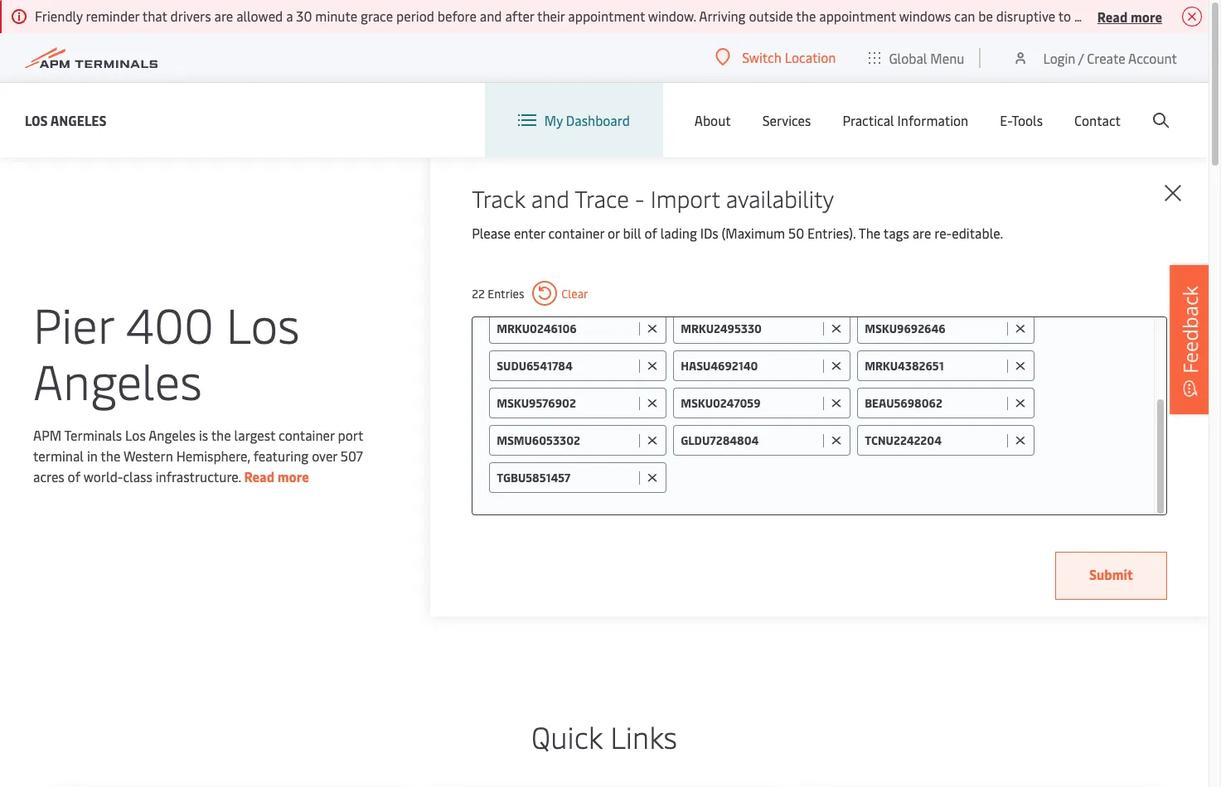 Task type: describe. For each thing, give the bounding box(es) containing it.
/
[[1078, 48, 1084, 67]]

practical information
[[843, 111, 968, 129]]

trace
[[575, 182, 629, 214]]

global menu button
[[852, 33, 981, 82]]

links
[[610, 716, 677, 757]]

terminals
[[64, 426, 122, 444]]

quick links
[[531, 716, 677, 757]]

los inside los angeles link
[[25, 111, 48, 129]]

services button
[[762, 83, 811, 157]]

practical
[[843, 111, 894, 129]]

feedback button
[[1170, 265, 1211, 414]]

(maximum
[[722, 224, 785, 242]]

are
[[912, 224, 931, 242]]

angeles for 400
[[33, 347, 202, 412]]

lading
[[660, 224, 697, 242]]

class
[[123, 467, 152, 485]]

0 horizontal spatial the
[[101, 446, 120, 465]]

hemisphere,
[[176, 446, 250, 465]]

featuring
[[253, 446, 309, 465]]

apm
[[33, 426, 61, 444]]

angeles for terminals
[[148, 426, 196, 444]]

switch location
[[742, 48, 836, 66]]

more for read more button
[[1131, 7, 1162, 25]]

507
[[341, 446, 363, 465]]

infrastructure.
[[156, 467, 241, 485]]

switch location button
[[716, 48, 836, 66]]

of inside 'apm terminals los angeles is the largest container port terminal in the western hemisphere, featuring over 507 acres of world-class infrastructure.'
[[68, 467, 80, 485]]

more for the read more link
[[277, 467, 309, 485]]

los angeles
[[25, 111, 107, 129]]

feedback
[[1176, 286, 1204, 374]]

e-
[[1000, 111, 1012, 129]]

over
[[312, 446, 337, 465]]

contact
[[1074, 111, 1121, 129]]

my
[[544, 111, 563, 129]]

location
[[785, 48, 836, 66]]

read more for read more button
[[1097, 7, 1162, 25]]

los for pier 400 los angeles
[[226, 291, 300, 356]]

the
[[858, 224, 880, 242]]

angeles inside los angeles link
[[50, 111, 107, 129]]

tools
[[1012, 111, 1043, 129]]

quick
[[531, 716, 603, 757]]

read for read more button
[[1097, 7, 1128, 25]]

about
[[694, 111, 731, 129]]

e-tools button
[[1000, 83, 1043, 157]]

information
[[897, 111, 968, 129]]

practical information button
[[843, 83, 968, 157]]

ids
[[700, 224, 718, 242]]

services
[[762, 111, 811, 129]]

track
[[472, 182, 525, 214]]

global menu
[[889, 48, 964, 67]]



Task type: locate. For each thing, give the bounding box(es) containing it.
dashboard
[[566, 111, 630, 129]]

the
[[211, 426, 231, 444], [101, 446, 120, 465]]

1 horizontal spatial read more
[[1097, 7, 1162, 25]]

menu
[[930, 48, 964, 67]]

switch
[[742, 48, 781, 66]]

entries
[[488, 286, 524, 301]]

angeles inside 'apm terminals los angeles is the largest container port terminal in the western hemisphere, featuring over 507 acres of world-class infrastructure.'
[[148, 426, 196, 444]]

2 vertical spatial los
[[125, 426, 146, 444]]

re-
[[934, 224, 952, 242]]

0 horizontal spatial of
[[68, 467, 80, 485]]

submit button
[[1055, 552, 1167, 600]]

the right in at the left bottom of page
[[101, 446, 120, 465]]

los
[[25, 111, 48, 129], [226, 291, 300, 356], [125, 426, 146, 444]]

Type or paste your IDs here text field
[[673, 463, 1137, 492]]

of right bill
[[644, 224, 657, 242]]

more up account
[[1131, 7, 1162, 25]]

0 horizontal spatial container
[[279, 426, 335, 444]]

bill
[[623, 224, 641, 242]]

clear button
[[532, 281, 588, 306]]

los for apm terminals los angeles is the largest container port terminal in the western hemisphere, featuring over 507 acres of world-class infrastructure.
[[125, 426, 146, 444]]

read more for the read more link
[[244, 467, 309, 485]]

0 vertical spatial read more
[[1097, 7, 1162, 25]]

please enter container or bill of lading ids (maximum 50 entries). the tags are re-editable.
[[472, 224, 1003, 242]]

0 horizontal spatial read more
[[244, 467, 309, 485]]

1 horizontal spatial read
[[1097, 7, 1128, 25]]

the right 'is'
[[211, 426, 231, 444]]

1 vertical spatial read
[[244, 467, 274, 485]]

world-
[[83, 467, 123, 485]]

login / create account link
[[1012, 33, 1177, 82]]

clear
[[561, 286, 588, 301]]

los inside 'apm terminals los angeles is the largest container port terminal in the western hemisphere, featuring over 507 acres of world-class infrastructure.'
[[125, 426, 146, 444]]

Entered ID text field
[[497, 321, 635, 337], [497, 358, 635, 374], [681, 358, 819, 374], [865, 358, 1003, 374], [497, 395, 635, 411], [681, 395, 819, 411], [681, 433, 819, 448], [865, 433, 1003, 448], [497, 470, 635, 486]]

port
[[338, 426, 363, 444]]

more inside read more button
[[1131, 7, 1162, 25]]

1 vertical spatial los
[[226, 291, 300, 356]]

read inside button
[[1097, 7, 1128, 25]]

pier 400 los angeles
[[33, 291, 300, 412]]

1 vertical spatial angeles
[[33, 347, 202, 412]]

0 vertical spatial of
[[644, 224, 657, 242]]

read
[[1097, 7, 1128, 25], [244, 467, 274, 485]]

account
[[1128, 48, 1177, 67]]

2 horizontal spatial los
[[226, 291, 300, 356]]

login
[[1043, 48, 1075, 67]]

22
[[472, 286, 485, 301]]

0 vertical spatial los
[[25, 111, 48, 129]]

1 horizontal spatial more
[[1131, 7, 1162, 25]]

availability
[[726, 182, 834, 214]]

400
[[126, 291, 214, 356]]

1 horizontal spatial the
[[211, 426, 231, 444]]

track and trace - import availability
[[472, 182, 834, 214]]

0 vertical spatial the
[[211, 426, 231, 444]]

1 vertical spatial container
[[279, 426, 335, 444]]

in
[[87, 446, 98, 465]]

1 vertical spatial more
[[277, 467, 309, 485]]

la secondary image
[[45, 422, 335, 671]]

enter
[[514, 224, 545, 242]]

of
[[644, 224, 657, 242], [68, 467, 80, 485]]

more
[[1131, 7, 1162, 25], [277, 467, 309, 485]]

largest
[[234, 426, 275, 444]]

about button
[[694, 83, 731, 157]]

login / create account
[[1043, 48, 1177, 67]]

Entered ID text field
[[681, 321, 819, 337], [865, 321, 1003, 337], [865, 395, 1003, 411], [497, 433, 635, 448]]

read down featuring
[[244, 467, 274, 485]]

2 vertical spatial angeles
[[148, 426, 196, 444]]

more down featuring
[[277, 467, 309, 485]]

tags
[[883, 224, 909, 242]]

container left or
[[548, 224, 604, 242]]

0 horizontal spatial los
[[25, 111, 48, 129]]

read more up login / create account
[[1097, 7, 1162, 25]]

pier
[[33, 291, 114, 356]]

1 horizontal spatial container
[[548, 224, 604, 242]]

-
[[635, 182, 645, 214]]

contact button
[[1074, 83, 1121, 157]]

container inside 'apm terminals los angeles is the largest container port terminal in the western hemisphere, featuring over 507 acres of world-class infrastructure.'
[[279, 426, 335, 444]]

my dashboard
[[544, 111, 630, 129]]

0 vertical spatial read
[[1097, 7, 1128, 25]]

global
[[889, 48, 927, 67]]

0 horizontal spatial more
[[277, 467, 309, 485]]

0 vertical spatial more
[[1131, 7, 1162, 25]]

los angeles link
[[25, 110, 107, 131]]

1 vertical spatial the
[[101, 446, 120, 465]]

my dashboard button
[[518, 83, 630, 157]]

western
[[123, 446, 173, 465]]

read more link
[[244, 467, 309, 485]]

close alert image
[[1182, 7, 1202, 27]]

or
[[608, 224, 620, 242]]

of right acres
[[68, 467, 80, 485]]

50
[[788, 224, 804, 242]]

1 horizontal spatial of
[[644, 224, 657, 242]]

please
[[472, 224, 511, 242]]

1 vertical spatial of
[[68, 467, 80, 485]]

0 horizontal spatial read
[[244, 467, 274, 485]]

is
[[199, 426, 208, 444]]

terminal
[[33, 446, 84, 465]]

read more button
[[1097, 6, 1162, 27]]

container up over
[[279, 426, 335, 444]]

acres
[[33, 467, 64, 485]]

1 horizontal spatial los
[[125, 426, 146, 444]]

import
[[650, 182, 720, 214]]

read more down featuring
[[244, 467, 309, 485]]

0 vertical spatial container
[[548, 224, 604, 242]]

editable.
[[952, 224, 1003, 242]]

1 vertical spatial read more
[[244, 467, 309, 485]]

los inside pier 400 los angeles
[[226, 291, 300, 356]]

read for the read more link
[[244, 467, 274, 485]]

angeles
[[50, 111, 107, 129], [33, 347, 202, 412], [148, 426, 196, 444]]

submit
[[1089, 565, 1133, 584]]

angeles inside pier 400 los angeles
[[33, 347, 202, 412]]

entries).
[[807, 224, 856, 242]]

and
[[531, 182, 570, 214]]

create
[[1087, 48, 1125, 67]]

container
[[548, 224, 604, 242], [279, 426, 335, 444]]

apm terminals los angeles is the largest container port terminal in the western hemisphere, featuring over 507 acres of world-class infrastructure.
[[33, 426, 363, 485]]

read up login / create account
[[1097, 7, 1128, 25]]

0 vertical spatial angeles
[[50, 111, 107, 129]]

e-tools
[[1000, 111, 1043, 129]]

22 entries
[[472, 286, 524, 301]]

read more
[[1097, 7, 1162, 25], [244, 467, 309, 485]]



Task type: vqa. For each thing, say whether or not it's contained in the screenshot.
right Maintenance
no



